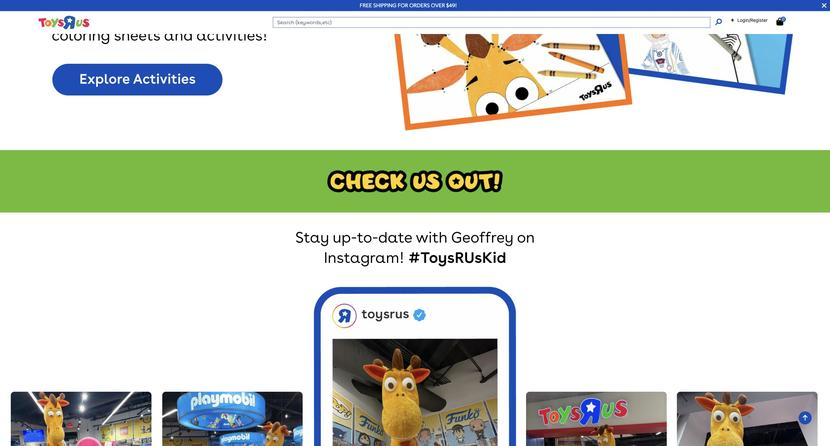 Task type: locate. For each thing, give the bounding box(es) containing it.
coloring
[[52, 26, 110, 44]]

more
[[219, 0, 255, 5]]

1 horizontal spatial with
[[416, 229, 448, 247]]

None search field
[[273, 17, 722, 28]]

entertained
[[150, 7, 235, 25]]

stay up-to-date with geoffrey on instagram!
[[295, 229, 535, 267]]

0
[[782, 17, 785, 22]]

time
[[259, 0, 290, 5]]

inside
[[294, 0, 335, 5]]

date
[[378, 229, 412, 247]]

activities!
[[197, 26, 268, 44]]

the
[[90, 7, 114, 25]]

close button image
[[822, 2, 827, 9]]

on
[[517, 229, 535, 247]]

over
[[431, 2, 445, 9]]

explore activities
[[79, 70, 196, 87]]

with up #toysruskid
[[416, 229, 448, 247]]

0 horizontal spatial with
[[238, 7, 270, 25]]

follow toys r us on instagram image
[[314, 287, 517, 447]]

0 link
[[777, 17, 790, 26]]

free
[[360, 2, 372, 9]]

with down more
[[238, 7, 270, 25]]

1 vertical spatial with
[[416, 229, 448, 247]]

with
[[238, 7, 270, 25], [416, 229, 448, 247]]

free
[[274, 7, 302, 25]]

activities
[[133, 70, 196, 87]]

login/register
[[738, 17, 768, 23]]

check us out title image
[[0, 150, 831, 213]]

weather
[[103, 0, 163, 5]]

0 vertical spatial with
[[238, 7, 270, 25]]

free shipping for orders over $49!
[[360, 2, 457, 9]]

Enter Keyword or Item No. search field
[[273, 17, 711, 28]]



Task type: describe. For each thing, give the bounding box(es) containing it.
geoffrey toys r us image
[[526, 392, 667, 447]]

toys r us image
[[38, 15, 91, 30]]

shopping bag image
[[777, 18, 784, 26]]

free shipping for orders over $49! link
[[360, 2, 457, 9]]

indoor activities image
[[389, 0, 804, 130]]

geoffrey barbie image
[[11, 392, 151, 447]]

geoffrey
[[451, 229, 514, 247]]

kids
[[118, 7, 146, 25]]

keep
[[52, 7, 87, 25]]

explore
[[79, 70, 130, 87]]

#toysruskid
[[408, 249, 507, 267]]

up-
[[333, 229, 357, 247]]

geoffrey play mobil image
[[162, 392, 303, 447]]

with inside winter weather means more time inside keep the kids entertained with free coloring sheets and activities!
[[238, 7, 270, 25]]

stay
[[295, 229, 329, 247]]

and
[[164, 26, 193, 44]]

winter weather means more time inside keep the kids entertained with free coloring sheets and activities!
[[52, 0, 339, 44]]

$49!
[[446, 2, 457, 9]]

sheets
[[114, 26, 161, 44]]

to-
[[357, 229, 378, 247]]

geoffrey selfie image
[[677, 392, 818, 447]]

with inside stay up-to-date with geoffrey on instagram!
[[416, 229, 448, 247]]

means
[[167, 0, 215, 5]]

instagram!
[[324, 249, 404, 267]]

shipping
[[374, 2, 397, 9]]

winter
[[52, 0, 99, 5]]

orders
[[410, 2, 430, 9]]

for
[[398, 2, 408, 9]]

login/register button
[[731, 17, 768, 24]]



Task type: vqa. For each thing, say whether or not it's contained in the screenshot.
the Geoffrey
yes



